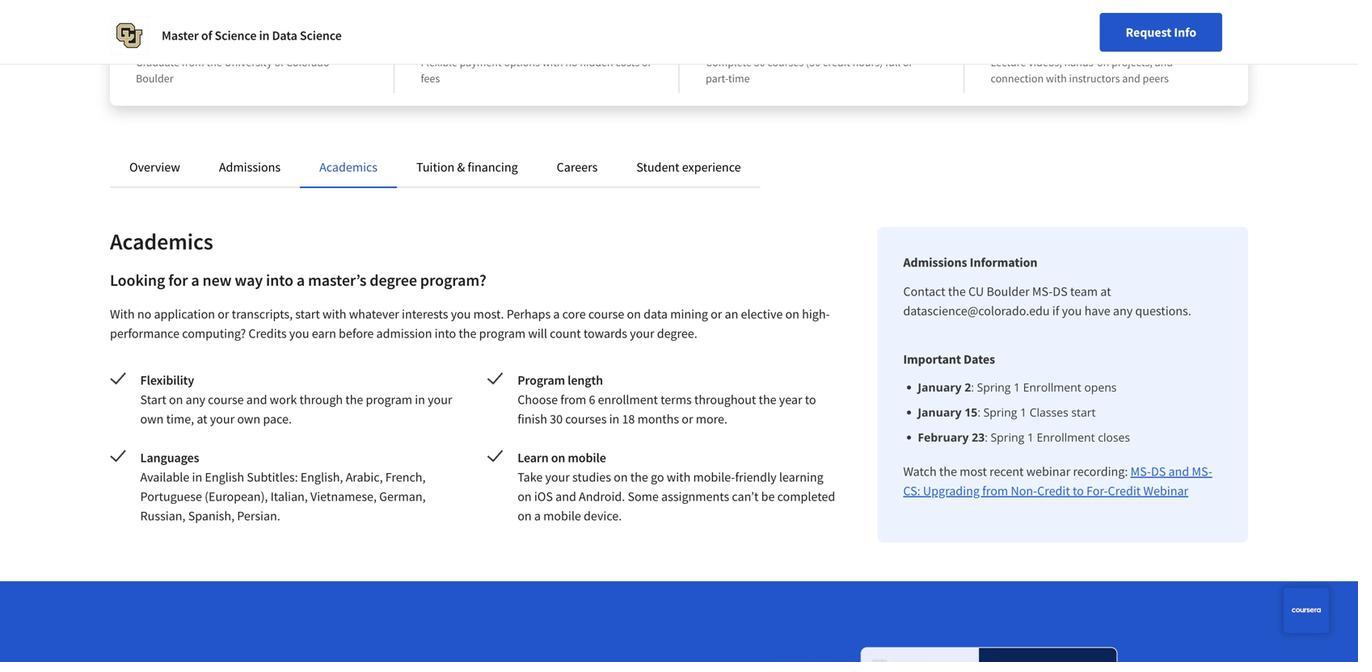 Task type: describe. For each thing, give the bounding box(es) containing it.
languages
[[140, 450, 199, 467]]

your inside with no application or transcripts, start with whatever interests you most. perhaps a core course on data mining or an elective on high- performance computing? credits you earn before admission into the program will count towards your degree.
[[630, 326, 655, 342]]

persian.
[[237, 509, 280, 525]]

hands-
[[1064, 55, 1097, 70]]

terms
[[661, 392, 692, 408]]

learn on mobile take your studies on the go with mobile-friendly learning on ios and android. some assignments can't be completed on a mobile device.
[[518, 450, 835, 525]]

peers
[[1143, 71, 1169, 86]]

0 horizontal spatial academics
[[110, 228, 213, 256]]

before
[[339, 326, 374, 342]]

program inside flexibility start on any course and work through the program in your own time, at your own pace.
[[366, 392, 412, 408]]

android.
[[579, 489, 625, 505]]

request
[[1126, 24, 1172, 40]]

1 credit from the left
[[1037, 483, 1070, 500]]

be
[[761, 489, 775, 505]]

embedded module image image
[[748, 621, 1160, 663]]

the inside program length choose from 6 enrollment terms throughout the year to finish 30 courses in 18 months or more.
[[759, 392, 777, 408]]

italian,
[[271, 489, 308, 505]]

learning inside 100% online learning lecture videos, hands-on projects, and connection with instructors and peers
[[1079, 33, 1135, 53]]

lecture
[[991, 55, 1026, 70]]

performance
[[110, 326, 180, 342]]

enrollment
[[598, 392, 658, 408]]

18
[[622, 412, 635, 428]]

credit
[[823, 55, 850, 70]]

contact the cu boulder ms-ds team at datascience@colorado.edu if you have any questions.
[[903, 284, 1192, 319]]

contact
[[903, 284, 946, 300]]

a left master's
[[297, 270, 305, 291]]

overview link
[[129, 159, 180, 175]]

and up peers
[[1155, 55, 1173, 70]]

flexibility
[[140, 373, 194, 389]]

student
[[637, 159, 680, 175]]

info
[[1174, 24, 1197, 40]]

1 own from the left
[[140, 412, 164, 428]]

and inside ms-ds and ms- cs: upgrading from non-credit to for-credit webinar
[[1169, 464, 1189, 480]]

student experience link
[[637, 159, 741, 175]]

through
[[300, 392, 343, 408]]

your right "time,"
[[210, 412, 235, 428]]

most
[[960, 464, 987, 480]]

program
[[518, 373, 565, 389]]

enrollment for closes
[[1037, 430, 1095, 445]]

videos,
[[1029, 55, 1062, 70]]

and inside the learn on mobile take your studies on the go with mobile-friendly learning on ios and android. some assignments can't be completed on a mobile device.
[[556, 489, 576, 505]]

arabic,
[[346, 470, 383, 486]]

: for february 23
[[985, 430, 988, 445]]

most.
[[474, 306, 504, 323]]

credits
[[248, 326, 287, 342]]

0 vertical spatial mobile
[[568, 450, 606, 467]]

computing?
[[182, 326, 246, 342]]

february 23 : spring 1 enrollment closes
[[918, 430, 1130, 445]]

spring for 2
[[977, 380, 1011, 395]]

30 inside complete 30 courses (30 credit hours) full or part-time
[[754, 55, 765, 70]]

english
[[205, 470, 244, 486]]

admission
[[376, 326, 432, 342]]

throughout
[[694, 392, 756, 408]]

request info
[[1126, 24, 1197, 40]]

0 vertical spatial into
[[266, 270, 293, 291]]

the inside flexibility start on any course and work through the program in your own time, at your own pace.
[[345, 392, 363, 408]]

questions.
[[1135, 303, 1192, 319]]

or up computing?
[[218, 306, 229, 323]]

projects,
[[1112, 55, 1153, 70]]

way
[[235, 270, 263, 291]]

2 own from the left
[[237, 412, 260, 428]]

course inside flexibility start on any course and work through the program in your own time, at your own pace.
[[208, 392, 244, 408]]

your down admission
[[428, 392, 452, 408]]

the inside with no application or transcripts, start with whatever interests you most. perhaps a core course on data mining or an elective on high- performance computing? credits you earn before admission into the program will count towards your degree.
[[459, 326, 477, 342]]

flexibility start on any course and work through the program in your own time, at your own pace.
[[140, 373, 452, 428]]

datascience@colorado.edu
[[903, 303, 1050, 319]]

1 vertical spatial mobile
[[543, 509, 581, 525]]

on inside 100% online learning lecture videos, hands-on projects, and connection with instructors and peers
[[1097, 55, 1109, 70]]

1 science from the left
[[215, 27, 257, 44]]

high-
[[802, 306, 830, 323]]

on left the high-
[[785, 306, 800, 323]]

(european),
[[205, 489, 268, 505]]

course inside with no application or transcripts, start with whatever interests you most. perhaps a core course on data mining or an elective on high- performance computing? credits you earn before admission into the program will count towards your degree.
[[588, 306, 624, 323]]

careers
[[557, 159, 598, 175]]

recording:
[[1073, 464, 1128, 480]]

at inside contact the cu boulder ms-ds team at datascience@colorado.edu if you have any questions.
[[1101, 284, 1111, 300]]

list item containing january 2
[[918, 379, 1222, 396]]

start
[[140, 392, 166, 408]]

webinar
[[1144, 483, 1189, 500]]

january 15 : spring 1 classes start
[[918, 405, 1096, 420]]

or left an
[[711, 306, 722, 323]]

program?
[[420, 270, 486, 291]]

hours)
[[853, 55, 883, 70]]

looking
[[110, 270, 165, 291]]

into inside with no application or transcripts, start with whatever interests you most. perhaps a core course on data mining or an elective on high- performance computing? credits you earn before admission into the program will count towards your degree.
[[435, 326, 456, 342]]

you inside contact the cu boulder ms-ds team at datascience@colorado.edu if you have any questions.
[[1062, 303, 1082, 319]]

have
[[1085, 303, 1111, 319]]

1 for 15
[[1020, 405, 1027, 420]]

enrollment for opens
[[1023, 380, 1082, 395]]

financing
[[468, 159, 518, 175]]

on inside flexibility start on any course and work through the program in your own time, at your own pace.
[[169, 392, 183, 408]]

available
[[140, 470, 189, 486]]

academics link
[[319, 159, 378, 175]]

no inside with no application or transcripts, start with whatever interests you most. perhaps a core course on data mining or an elective on high- performance computing? credits you earn before admission into the program will count towards your degree.
[[137, 306, 151, 323]]

january for january 2 : spring 1 enrollment opens
[[918, 380, 962, 395]]

ms-ds and ms- cs: upgrading from non-credit to for-credit webinar link
[[903, 464, 1213, 500]]

time,
[[166, 412, 194, 428]]

23
[[972, 430, 985, 445]]

finish
[[518, 412, 547, 428]]

for
[[168, 270, 188, 291]]

whatever
[[349, 306, 399, 323]]

master's
[[308, 270, 367, 291]]

data
[[644, 306, 668, 323]]

flexible payment options with no hidden costs or fees
[[421, 55, 652, 86]]

studies
[[572, 470, 611, 486]]

with inside flexible payment options with no hidden costs or fees
[[542, 55, 563, 70]]

length
[[568, 373, 603, 389]]

spring for 23
[[991, 430, 1025, 445]]

complete
[[706, 55, 752, 70]]

completed
[[777, 489, 835, 505]]

some
[[628, 489, 659, 505]]

application
[[154, 306, 215, 323]]

list containing january 2
[[910, 379, 1222, 446]]

french,
[[385, 470, 426, 486]]

in inside flexibility start on any course and work through the program in your own time, at your own pace.
[[415, 392, 425, 408]]

on right learn
[[551, 450, 565, 467]]

on left data
[[627, 306, 641, 323]]

learning inside the learn on mobile take your studies on the go with mobile-friendly learning on ios and android. some assignments can't be completed on a mobile device.
[[779, 470, 824, 486]]

university
[[224, 55, 272, 70]]

with inside the learn on mobile take your studies on the go with mobile-friendly learning on ios and android. some assignments can't be completed on a mobile device.
[[667, 470, 691, 486]]

the inside contact the cu boulder ms-ds team at datascience@colorado.edu if you have any questions.
[[948, 284, 966, 300]]

2 science from the left
[[300, 27, 342, 44]]

program inside fully accredited online program graduate from the university of colorado boulder
[[294, 33, 354, 53]]

hidden
[[580, 55, 613, 70]]

watch the most recent webinar recording:
[[903, 464, 1131, 480]]

any inside flexibility start on any course and work through the program in your own time, at your own pace.
[[186, 392, 205, 408]]

months
[[638, 412, 679, 428]]

a inside with no application or transcripts, start with whatever interests you most. perhaps a core course on data mining or an elective on high- performance computing? credits you earn before admission into the program will count towards your degree.
[[553, 306, 560, 323]]

the inside the learn on mobile take your studies on the go with mobile-friendly learning on ios and android. some assignments can't be completed on a mobile device.
[[630, 470, 648, 486]]

1 for 23
[[1028, 430, 1034, 445]]

mining
[[670, 306, 708, 323]]



Task type: locate. For each thing, give the bounding box(es) containing it.
1 horizontal spatial academics
[[319, 159, 378, 175]]

1 vertical spatial any
[[186, 392, 205, 408]]

1 horizontal spatial of
[[274, 55, 284, 70]]

on up android.
[[614, 470, 628, 486]]

0 vertical spatial to
[[805, 392, 816, 408]]

6
[[589, 392, 595, 408]]

2 january from the top
[[918, 405, 962, 420]]

your inside the learn on mobile take your studies on the go with mobile-friendly learning on ios and android. some assignments can't be completed on a mobile device.
[[545, 470, 570, 486]]

of down data
[[274, 55, 284, 70]]

and right ios in the left of the page
[[556, 489, 576, 505]]

on down take in the bottom of the page
[[518, 509, 532, 525]]

from inside ms-ds and ms- cs: upgrading from non-credit to for-credit webinar
[[982, 483, 1008, 500]]

0 vertical spatial enrollment
[[1023, 380, 1082, 395]]

towards
[[584, 326, 627, 342]]

: up '23'
[[978, 405, 981, 420]]

perhaps
[[507, 306, 551, 323]]

2 vertical spatial :
[[985, 430, 988, 445]]

the down most.
[[459, 326, 477, 342]]

ms-ds and ms- cs: upgrading from non-credit to for-credit webinar
[[903, 464, 1213, 500]]

with down "videos,"
[[1046, 71, 1067, 86]]

list item
[[918, 379, 1222, 396], [918, 404, 1222, 421], [918, 429, 1222, 446]]

2 credit from the left
[[1108, 483, 1141, 500]]

with right go
[[667, 470, 691, 486]]

pace.
[[263, 412, 292, 428]]

you
[[1062, 303, 1082, 319], [451, 306, 471, 323], [289, 326, 309, 342]]

a inside the learn on mobile take your studies on the go with mobile-friendly learning on ios and android. some assignments can't be completed on a mobile device.
[[534, 509, 541, 525]]

100%
[[991, 33, 1029, 53]]

admissions for admissions information
[[903, 255, 967, 271]]

online inside 100% online learning lecture videos, hands-on projects, and connection with instructors and peers
[[1032, 33, 1075, 53]]

spring right 15
[[984, 405, 1017, 420]]

or right the costs
[[642, 55, 652, 70]]

2 horizontal spatial program
[[479, 326, 526, 342]]

1 vertical spatial learning
[[779, 470, 824, 486]]

credit down recording:
[[1108, 483, 1141, 500]]

1 horizontal spatial any
[[1113, 303, 1133, 319]]

degree.
[[657, 326, 697, 342]]

100% online learning lecture videos, hands-on projects, and connection with instructors and peers
[[991, 33, 1173, 86]]

0 horizontal spatial any
[[186, 392, 205, 408]]

on left ios in the left of the page
[[518, 489, 532, 505]]

1 horizontal spatial at
[[1101, 284, 1111, 300]]

0 horizontal spatial to
[[805, 392, 816, 408]]

boulder inside fully accredited online program graduate from the university of colorado boulder
[[136, 71, 173, 86]]

a right for
[[191, 270, 199, 291]]

1 vertical spatial 1
[[1020, 405, 1027, 420]]

2 vertical spatial program
[[366, 392, 412, 408]]

ms- inside contact the cu boulder ms-ds team at datascience@colorado.edu if you have any questions.
[[1032, 284, 1053, 300]]

enrollment up classes
[[1023, 380, 1082, 395]]

1 horizontal spatial ms-
[[1131, 464, 1151, 480]]

important
[[903, 352, 961, 368]]

fully
[[136, 33, 169, 53]]

non-
[[1011, 483, 1037, 500]]

a left core
[[553, 306, 560, 323]]

program inside with no application or transcripts, start with whatever interests you most. perhaps a core course on data mining or an elective on high- performance computing? credits you earn before admission into the program will count towards your degree.
[[479, 326, 526, 342]]

0 horizontal spatial no
[[137, 306, 151, 323]]

list item containing february 23
[[918, 429, 1222, 446]]

at up the have
[[1101, 284, 1111, 300]]

with inside 100% online learning lecture videos, hands-on projects, and connection with instructors and peers
[[1046, 71, 1067, 86]]

30 inside program length choose from 6 enrollment terms throughout the year to finish 30 courses in 18 months or more.
[[550, 412, 563, 428]]

0 horizontal spatial program
[[294, 33, 354, 53]]

admissions for admissions
[[219, 159, 281, 175]]

0 vertical spatial academics
[[319, 159, 378, 175]]

course
[[588, 306, 624, 323], [208, 392, 244, 408]]

with inside with no application or transcripts, start with whatever interests you most. perhaps a core course on data mining or an elective on high- performance computing? credits you earn before admission into the program will count towards your degree.
[[323, 306, 346, 323]]

elective
[[741, 306, 783, 323]]

1 january from the top
[[918, 380, 962, 395]]

spring down january 15 : spring 1 classes start
[[991, 430, 1025, 445]]

with no application or transcripts, start with whatever interests you most. perhaps a core course on data mining or an elective on high- performance computing? credits you earn before admission into the program will count towards your degree.
[[110, 306, 830, 342]]

program right through
[[366, 392, 412, 408]]

the up upgrading
[[939, 464, 957, 480]]

from inside program length choose from 6 enrollment terms throughout the year to finish 30 courses in 18 months or more.
[[560, 392, 586, 408]]

full
[[885, 55, 901, 70]]

work
[[270, 392, 297, 408]]

take
[[518, 470, 543, 486]]

course up the towards
[[588, 306, 624, 323]]

with right options
[[542, 55, 563, 70]]

0 horizontal spatial courses
[[565, 412, 607, 428]]

and up webinar
[[1169, 464, 1189, 480]]

or down "terms" at the bottom of the page
[[682, 412, 693, 428]]

science up 'university'
[[215, 27, 257, 44]]

if
[[1053, 303, 1059, 319]]

to
[[805, 392, 816, 408], [1073, 483, 1084, 500]]

1 vertical spatial into
[[435, 326, 456, 342]]

course left work
[[208, 392, 244, 408]]

1 list item from the top
[[918, 379, 1222, 396]]

from inside fully accredited online program graduate from the university of colorado boulder
[[182, 55, 204, 70]]

0 vertical spatial ds
[[1053, 284, 1068, 300]]

1 vertical spatial january
[[918, 405, 962, 420]]

admissions
[[219, 159, 281, 175], [903, 255, 967, 271]]

start down opens
[[1072, 405, 1096, 420]]

0 horizontal spatial course
[[208, 392, 244, 408]]

0 vertical spatial january
[[918, 380, 962, 395]]

0 vertical spatial 1
[[1014, 380, 1020, 395]]

0 vertical spatial spring
[[977, 380, 1011, 395]]

you right if
[[1062, 303, 1082, 319]]

1 horizontal spatial credit
[[1108, 483, 1141, 500]]

or inside complete 30 courses (30 credit hours) full or part-time
[[903, 55, 913, 70]]

start
[[295, 306, 320, 323], [1072, 405, 1096, 420]]

degree
[[370, 270, 417, 291]]

in inside 'languages available in english  subtitles: english, arabic, french, portuguese (european), italian, vietnamese, german, russian, spanish, persian.'
[[192, 470, 202, 486]]

1 online from the left
[[248, 33, 291, 53]]

and inside flexibility start on any course and work through the program in your own time, at your own pace.
[[246, 392, 267, 408]]

any inside contact the cu boulder ms-ds team at datascience@colorado.edu if you have any questions.
[[1113, 303, 1133, 319]]

the down "accredited"
[[207, 55, 222, 70]]

and
[[1155, 55, 1173, 70], [1122, 71, 1141, 86], [246, 392, 267, 408], [1169, 464, 1189, 480], [556, 489, 576, 505]]

science up colorado
[[300, 27, 342, 44]]

1
[[1014, 380, 1020, 395], [1020, 405, 1027, 420], [1028, 430, 1034, 445]]

30
[[754, 55, 765, 70], [550, 412, 563, 428]]

1 vertical spatial to
[[1073, 483, 1084, 500]]

with
[[542, 55, 563, 70], [1046, 71, 1067, 86], [323, 306, 346, 323], [667, 470, 691, 486]]

0 horizontal spatial ms-
[[1032, 284, 1053, 300]]

vietnamese,
[[310, 489, 377, 505]]

experience
[[682, 159, 741, 175]]

an
[[725, 306, 738, 323]]

in left english
[[192, 470, 202, 486]]

in left 18
[[609, 412, 620, 428]]

0 horizontal spatial ds
[[1053, 284, 1068, 300]]

1 horizontal spatial science
[[300, 27, 342, 44]]

1 vertical spatial program
[[479, 326, 526, 342]]

0 horizontal spatial science
[[215, 27, 257, 44]]

courses inside complete 30 courses (30 credit hours) full or part-time
[[768, 55, 804, 70]]

in
[[259, 27, 270, 44], [415, 392, 425, 408], [609, 412, 620, 428], [192, 470, 202, 486]]

0 vertical spatial at
[[1101, 284, 1111, 300]]

1 vertical spatial enrollment
[[1037, 430, 1095, 445]]

credit
[[1037, 483, 1070, 500], [1108, 483, 1141, 500]]

0 horizontal spatial 30
[[550, 412, 563, 428]]

: up 15
[[971, 380, 974, 395]]

from down recent
[[982, 483, 1008, 500]]

1 horizontal spatial courses
[[768, 55, 804, 70]]

from left 6
[[560, 392, 586, 408]]

friendly
[[735, 470, 777, 486]]

to inside ms-ds and ms- cs: upgrading from non-credit to for-credit webinar
[[1073, 483, 1084, 500]]

: for january 2
[[971, 380, 974, 395]]

device.
[[584, 509, 622, 525]]

tuition
[[416, 159, 455, 175]]

list item containing january 15
[[918, 404, 1222, 421]]

go
[[651, 470, 664, 486]]

interests
[[402, 306, 448, 323]]

3 list item from the top
[[918, 429, 1222, 446]]

list item down classes
[[918, 429, 1222, 446]]

learn
[[518, 450, 549, 467]]

1 vertical spatial courses
[[565, 412, 607, 428]]

1 vertical spatial from
[[560, 392, 586, 408]]

enrollment
[[1023, 380, 1082, 395], [1037, 430, 1095, 445]]

no up performance
[[137, 306, 151, 323]]

1 vertical spatial academics
[[110, 228, 213, 256]]

0 horizontal spatial credit
[[1037, 483, 1070, 500]]

0 horizontal spatial of
[[201, 27, 212, 44]]

january for january 15 : spring 1 classes start
[[918, 405, 962, 420]]

online inside fully accredited online program graduate from the university of colorado boulder
[[248, 33, 291, 53]]

1 horizontal spatial learning
[[1079, 33, 1135, 53]]

ds inside ms-ds and ms- cs: upgrading from non-credit to for-credit webinar
[[1151, 464, 1166, 480]]

fees
[[421, 71, 440, 86]]

january left 2 on the bottom right of page
[[918, 380, 962, 395]]

in inside program length choose from 6 enrollment terms throughout the year to finish 30 courses in 18 months or more.
[[609, 412, 620, 428]]

1 down classes
[[1028, 430, 1034, 445]]

request info button
[[1100, 13, 1222, 52]]

1 vertical spatial at
[[197, 412, 207, 428]]

boulder inside contact the cu boulder ms-ds team at datascience@colorado.edu if you have any questions.
[[987, 284, 1030, 300]]

your down data
[[630, 326, 655, 342]]

online up "videos,"
[[1032, 33, 1075, 53]]

0 vertical spatial of
[[201, 27, 212, 44]]

more.
[[696, 412, 728, 428]]

0 vertical spatial 30
[[754, 55, 765, 70]]

watch
[[903, 464, 937, 480]]

1 vertical spatial no
[[137, 306, 151, 323]]

boulder down the information
[[987, 284, 1030, 300]]

the inside fully accredited online program graduate from the university of colorado boulder
[[207, 55, 222, 70]]

1 vertical spatial :
[[978, 405, 981, 420]]

2 vertical spatial spring
[[991, 430, 1025, 445]]

in down admission
[[415, 392, 425, 408]]

2 horizontal spatial from
[[982, 483, 1008, 500]]

1 horizontal spatial boulder
[[987, 284, 1030, 300]]

1 vertical spatial course
[[208, 392, 244, 408]]

30 right the complete
[[754, 55, 765, 70]]

1 horizontal spatial ds
[[1151, 464, 1166, 480]]

0 vertical spatial courses
[[768, 55, 804, 70]]

1 horizontal spatial 30
[[754, 55, 765, 70]]

2 online from the left
[[1032, 33, 1075, 53]]

looking for a new way into a master's degree program?
[[110, 270, 486, 291]]

0 vertical spatial from
[[182, 55, 204, 70]]

2 vertical spatial from
[[982, 483, 1008, 500]]

program
[[294, 33, 354, 53], [479, 326, 526, 342], [366, 392, 412, 408]]

assignments
[[661, 489, 729, 505]]

1 horizontal spatial own
[[237, 412, 260, 428]]

or inside program length choose from 6 enrollment terms throughout the year to finish 30 courses in 18 months or more.
[[682, 412, 693, 428]]

learning up projects,
[[1079, 33, 1135, 53]]

0 horizontal spatial learning
[[779, 470, 824, 486]]

1 vertical spatial list item
[[918, 404, 1222, 421]]

learning up the "completed"
[[779, 470, 824, 486]]

information
[[970, 255, 1038, 271]]

transcripts,
[[232, 306, 293, 323]]

1 horizontal spatial admissions
[[903, 255, 967, 271]]

program down most.
[[479, 326, 526, 342]]

on up "time,"
[[169, 392, 183, 408]]

0 vertical spatial :
[[971, 380, 974, 395]]

dates
[[964, 352, 995, 368]]

2 horizontal spatial :
[[985, 430, 988, 445]]

any up "time,"
[[186, 392, 205, 408]]

ds up if
[[1053, 284, 1068, 300]]

0 vertical spatial boulder
[[136, 71, 173, 86]]

own left "pace."
[[237, 412, 260, 428]]

courses down 6
[[565, 412, 607, 428]]

spanish,
[[188, 509, 235, 525]]

start up earn
[[295, 306, 320, 323]]

into down interests
[[435, 326, 456, 342]]

list
[[910, 379, 1222, 446]]

with up earn
[[323, 306, 346, 323]]

start inside with no application or transcripts, start with whatever interests you most. perhaps a core course on data mining or an elective on high- performance computing? credits you earn before admission into the program will count towards your degree.
[[295, 306, 320, 323]]

1 up february 23 : spring 1 enrollment closes
[[1020, 405, 1027, 420]]

tuition & financing
[[416, 159, 518, 175]]

ds up webinar
[[1151, 464, 1166, 480]]

0 horizontal spatial you
[[289, 326, 309, 342]]

1 horizontal spatial no
[[565, 55, 578, 70]]

of inside fully accredited online program graduate from the university of colorado boulder
[[274, 55, 284, 70]]

1 horizontal spatial from
[[560, 392, 586, 408]]

admissions information
[[903, 255, 1038, 271]]

1 vertical spatial ds
[[1151, 464, 1166, 480]]

university of colorado boulder logo image
[[110, 16, 149, 55]]

team
[[1070, 284, 1098, 300]]

will
[[528, 326, 547, 342]]

program up colorado
[[294, 33, 354, 53]]

for-
[[1087, 483, 1108, 500]]

enrollment down classes
[[1037, 430, 1095, 445]]

1 up january 15 : spring 1 classes start
[[1014, 380, 1020, 395]]

your up ios in the left of the page
[[545, 470, 570, 486]]

own down start
[[140, 412, 164, 428]]

year
[[779, 392, 802, 408]]

2 list item from the top
[[918, 404, 1222, 421]]

2 horizontal spatial you
[[1062, 303, 1082, 319]]

1 horizontal spatial program
[[366, 392, 412, 408]]

ds inside contact the cu boulder ms-ds team at datascience@colorado.edu if you have any questions.
[[1053, 284, 1068, 300]]

0 horizontal spatial online
[[248, 33, 291, 53]]

count
[[550, 326, 581, 342]]

overview
[[129, 159, 180, 175]]

1 vertical spatial start
[[1072, 405, 1096, 420]]

2 horizontal spatial ms-
[[1192, 464, 1213, 480]]

data
[[272, 27, 297, 44]]

0 horizontal spatial admissions
[[219, 159, 281, 175]]

online up 'university'
[[248, 33, 291, 53]]

1 horizontal spatial online
[[1032, 33, 1075, 53]]

or right full
[[903, 55, 913, 70]]

on up instructors
[[1097, 55, 1109, 70]]

list item up classes
[[918, 379, 1222, 396]]

30 right 'finish' on the left
[[550, 412, 563, 428]]

and left work
[[246, 392, 267, 408]]

the left cu
[[948, 284, 966, 300]]

1 vertical spatial of
[[274, 55, 284, 70]]

portuguese
[[140, 489, 202, 505]]

1 vertical spatial boulder
[[987, 284, 1030, 300]]

0 horizontal spatial into
[[266, 270, 293, 291]]

the left year
[[759, 392, 777, 408]]

the
[[207, 55, 222, 70], [948, 284, 966, 300], [459, 326, 477, 342], [345, 392, 363, 408], [759, 392, 777, 408], [939, 464, 957, 480], [630, 470, 648, 486]]

and down projects,
[[1122, 71, 1141, 86]]

0 horizontal spatial boulder
[[136, 71, 173, 86]]

you left earn
[[289, 326, 309, 342]]

to inside program length choose from 6 enrollment terms throughout the year to finish 30 courses in 18 months or more.
[[805, 392, 816, 408]]

in left data
[[259, 27, 270, 44]]

0 horizontal spatial :
[[971, 380, 974, 395]]

the left go
[[630, 470, 648, 486]]

to right year
[[805, 392, 816, 408]]

0 vertical spatial course
[[588, 306, 624, 323]]

you left most.
[[451, 306, 471, 323]]

of right master
[[201, 27, 212, 44]]

student experience
[[637, 159, 741, 175]]

boulder down graduate
[[136, 71, 173, 86]]

or inside flexible payment options with no hidden costs or fees
[[642, 55, 652, 70]]

1 horizontal spatial into
[[435, 326, 456, 342]]

master
[[162, 27, 199, 44]]

closes
[[1098, 430, 1130, 445]]

at right "time,"
[[197, 412, 207, 428]]

the right through
[[345, 392, 363, 408]]

program length choose from 6 enrollment terms throughout the year to finish 30 courses in 18 months or more.
[[518, 373, 816, 428]]

0 vertical spatial admissions
[[219, 159, 281, 175]]

colorado
[[286, 55, 329, 70]]

graduate
[[136, 55, 179, 70]]

2 vertical spatial list item
[[918, 429, 1222, 446]]

1 horizontal spatial start
[[1072, 405, 1096, 420]]

from down "accredited"
[[182, 55, 204, 70]]

important dates
[[903, 352, 995, 368]]

2 vertical spatial 1
[[1028, 430, 1034, 445]]

0 vertical spatial any
[[1113, 303, 1133, 319]]

at inside flexibility start on any course and work through the program in your own time, at your own pace.
[[197, 412, 207, 428]]

spring
[[977, 380, 1011, 395], [984, 405, 1017, 420], [991, 430, 1025, 445]]

1 vertical spatial admissions
[[903, 255, 967, 271]]

opens
[[1084, 380, 1117, 395]]

mobile up studies
[[568, 450, 606, 467]]

1 horizontal spatial :
[[978, 405, 981, 420]]

0 horizontal spatial own
[[140, 412, 164, 428]]

1 vertical spatial spring
[[984, 405, 1017, 420]]

options
[[504, 55, 540, 70]]

courses inside program length choose from 6 enrollment terms throughout the year to finish 30 courses in 18 months or more.
[[565, 412, 607, 428]]

1 horizontal spatial to
[[1073, 483, 1084, 500]]

spring for 15
[[984, 405, 1017, 420]]

list item down opens
[[918, 404, 1222, 421]]

any right the have
[[1113, 303, 1133, 319]]

january 2 : spring 1 enrollment opens
[[918, 380, 1117, 395]]

science
[[215, 27, 257, 44], [300, 27, 342, 44]]

english,
[[301, 470, 343, 486]]

credit down webinar
[[1037, 483, 1070, 500]]

courses left the (30
[[768, 55, 804, 70]]

1 vertical spatial 30
[[550, 412, 563, 428]]

1 horizontal spatial you
[[451, 306, 471, 323]]

0 vertical spatial list item
[[918, 379, 1222, 396]]

to left 'for-'
[[1073, 483, 1084, 500]]

tuition & financing link
[[416, 159, 518, 175]]

1 for 2
[[1014, 380, 1020, 395]]

connection
[[991, 71, 1044, 86]]

cs:
[[903, 483, 921, 500]]

1 horizontal spatial course
[[588, 306, 624, 323]]

: for january 15
[[978, 405, 981, 420]]

: down january 15 : spring 1 classes start
[[985, 430, 988, 445]]

0 vertical spatial program
[[294, 33, 354, 53]]

mobile down ios in the left of the page
[[543, 509, 581, 525]]

spring right 2 on the bottom right of page
[[977, 380, 1011, 395]]

no left hidden
[[565, 55, 578, 70]]

into right way at the top of page
[[266, 270, 293, 291]]

no inside flexible payment options with no hidden costs or fees
[[565, 55, 578, 70]]



Task type: vqa. For each thing, say whether or not it's contained in the screenshot.
learning in the '100% online learning Lecture videos, hands-on projects, and connection with instructors and peers'
yes



